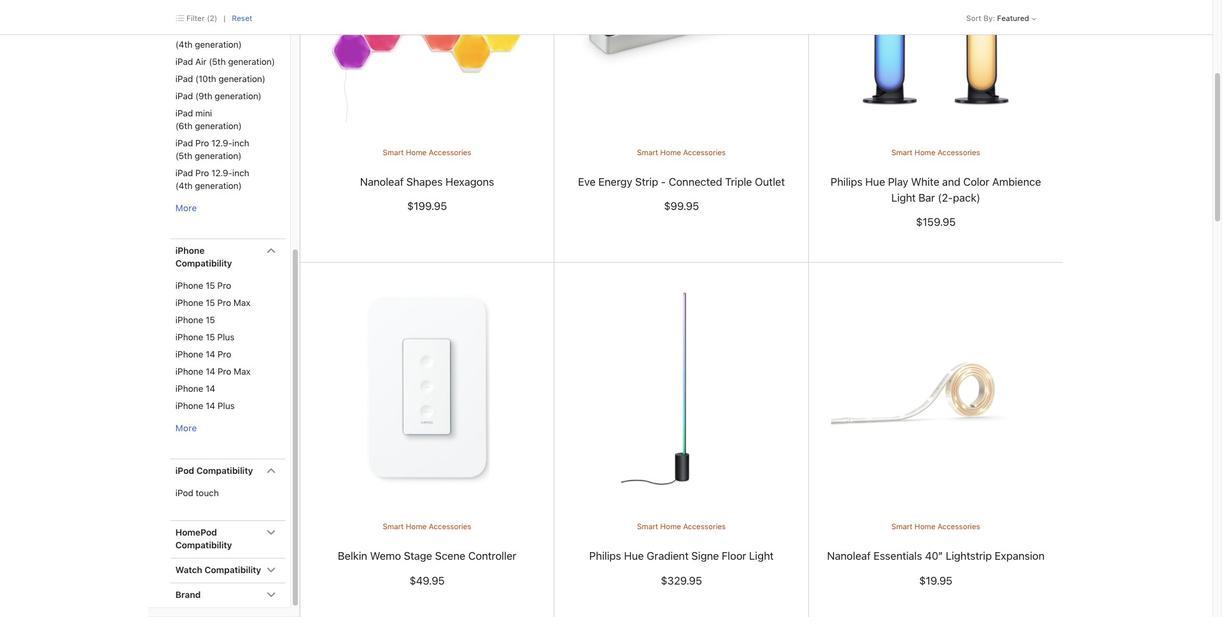 Task type: vqa. For each thing, say whether or not it's contained in the screenshot.
Ambience
yes



Task type: locate. For each thing, give the bounding box(es) containing it.
more down iphone 14 plus
[[175, 423, 197, 434]]

0 horizontal spatial nanoleaf
[[360, 176, 404, 188]]

home up the gradient at the bottom of the page
[[660, 523, 681, 532]]

iphone 15 pro max
[[175, 298, 250, 308]]

-
[[661, 176, 666, 188]]

reset
[[232, 14, 252, 23]]

(5th generation) up the ipad pro 12.9-inch (4th generation)
[[175, 151, 241, 161]]

2 14 from the top
[[206, 367, 215, 377]]

list
[[170, 0, 285, 608]]

sort
[[967, 14, 982, 23]]

iphone for iphone 14 pro
[[175, 350, 203, 360]]

iphone up 'iphone 15 plus'
[[175, 315, 203, 325]]

compatibility for watch
[[205, 565, 261, 576]]

1 vertical spatial chevrondown image
[[267, 467, 276, 476]]

smart up nanoleaf shapes hexagons link
[[383, 148, 404, 157]]

3 iphone from the top
[[175, 298, 203, 308]]

accessories up lightstrip
[[938, 523, 980, 532]]

iphone inside iphone compatibility
[[175, 246, 205, 256]]

chevrondown image for watch compatibility
[[267, 566, 276, 575]]

0 vertical spatial more
[[175, 203, 197, 213]]

2 chevrondown image from the top
[[267, 566, 276, 575]]

hue
[[866, 176, 885, 188], [624, 550, 644, 563]]

chevrondown image up brand dropdown button
[[267, 566, 276, 575]]

compatibility
[[175, 259, 232, 269], [196, 466, 253, 476], [175, 541, 232, 551], [205, 565, 261, 576]]

0 vertical spatial chevrondown image
[[267, 528, 276, 537]]

smart home accessories
[[383, 148, 472, 157], [637, 148, 726, 157], [892, 148, 980, 157], [383, 523, 472, 532], [637, 523, 726, 532], [892, 523, 980, 532]]

0 vertical spatial inch
[[223, 27, 241, 37]]

1 vertical spatial max
[[234, 367, 251, 377]]

(5th generation) up (10th generation)
[[209, 57, 275, 67]]

1 vertical spatial philips
[[589, 550, 621, 563]]

max down iphone compatibility dropdown button
[[233, 298, 250, 308]]

1 vertical spatial chevrondown image
[[267, 566, 276, 575]]

smart home accessories up "eve energy strip - connected triple outlet"
[[637, 148, 726, 157]]

inch down |
[[223, 27, 241, 37]]

iphone down the iphone 14
[[175, 401, 203, 411]]

$159.95
[[916, 216, 956, 229]]

8 iphone from the top
[[175, 384, 203, 394]]

home
[[406, 148, 427, 157], [660, 148, 681, 157], [915, 148, 936, 157], [406, 523, 427, 532], [660, 523, 681, 532], [915, 523, 936, 532]]

color
[[963, 176, 990, 188]]

smart home accessories up belkin wemo stage scene controller link
[[383, 523, 472, 532]]

smart for 40"
[[892, 523, 913, 532]]

chevrondown image for iphone compatibility
[[267, 246, 276, 255]]

0 vertical spatial hue
[[866, 176, 885, 188]]

1 vertical spatial plus
[[218, 401, 235, 411]]

ipad inside the ipad pro 12.9-inch (4th generation)
[[175, 168, 193, 178]]

controller
[[468, 550, 516, 563]]

1 horizontal spatial hue
[[866, 176, 885, 188]]

4 14 from the top
[[206, 401, 215, 411]]

(2-
[[938, 192, 953, 204]]

ipad
[[175, 57, 193, 67], [175, 74, 193, 84], [175, 91, 193, 101], [175, 138, 193, 148], [175, 168, 193, 178]]

1 12.9- from the top
[[211, 138, 232, 148]]

home up -
[[660, 148, 681, 157]]

smart home accessories up nanoleaf essentials 40" lightstrip expansion
[[892, 523, 980, 532]]

(4th generation) down ipad pro 12.9-inch (5th generation)
[[175, 181, 242, 191]]

0 vertical spatial plus
[[217, 332, 235, 343]]

$99.95
[[664, 200, 699, 213]]

14 down iphone 14 pro
[[206, 367, 215, 377]]

chevrondown image
[[267, 246, 276, 255], [267, 467, 276, 476]]

0 horizontal spatial philips
[[589, 550, 621, 563]]

smart home accessories up 'white'
[[892, 148, 980, 157]]

eve
[[578, 176, 596, 188]]

1 vertical spatial more button
[[170, 417, 202, 440]]

smart
[[383, 148, 404, 157], [637, 148, 658, 157], [892, 148, 913, 157], [383, 523, 404, 532], [637, 523, 658, 532], [892, 523, 913, 532]]

home up 'shapes' at the left top
[[406, 148, 427, 157]]

1 vertical spatial ipod
[[175, 488, 193, 499]]

plus down iphone 14 pro max
[[218, 401, 235, 411]]

14 for iphone 14 plus
[[206, 401, 215, 411]]

accessories up scene
[[429, 523, 472, 532]]

nanoleaf left essentials at the right of the page
[[827, 550, 871, 563]]

0 horizontal spatial light
[[749, 550, 774, 563]]

iphone compatibility button
[[170, 239, 285, 276]]

1 vertical spatial (5th generation)
[[175, 151, 241, 161]]

iphone for iphone compatibility
[[175, 246, 205, 256]]

15 down iphone 15 pro
[[206, 298, 215, 308]]

5 ipad from the top
[[175, 168, 193, 178]]

more for iphone 14
[[175, 423, 197, 434]]

smart for stage
[[383, 523, 404, 532]]

max
[[233, 298, 250, 308], [234, 367, 251, 377]]

accessories for play
[[938, 148, 980, 157]]

accessories up the connected
[[683, 148, 726, 157]]

1 vertical spatial light
[[749, 550, 774, 563]]

nanoleaf shapes hexagons link
[[360, 176, 494, 188]]

inch
[[223, 27, 241, 37], [232, 138, 249, 148], [232, 168, 249, 178]]

12.9- inside the ipad pro 12.9-inch (4th generation)
[[211, 168, 232, 178]]

hexagons
[[446, 176, 494, 188]]

more button for ipad pro 12.9-inch (4th generation)
[[170, 197, 202, 220]]

1 horizontal spatial philips
[[831, 176, 863, 188]]

accessories up hexagons
[[429, 148, 472, 157]]

compatibility up brand dropdown button
[[205, 565, 261, 576]]

plus up iphone 14 pro
[[217, 332, 235, 343]]

filter (2) | reset
[[187, 14, 252, 23]]

hue for play
[[866, 176, 885, 188]]

max up iphone 14 plus
[[234, 367, 251, 377]]

1 vertical spatial hue
[[624, 550, 644, 563]]

nanoleaf for nanoleaf shapes hexagons
[[360, 176, 404, 188]]

ipad down ipad pro 12.9-inch (5th generation)
[[175, 168, 193, 178]]

14 down the iphone 14
[[206, 401, 215, 411]]

0 vertical spatial philips
[[831, 176, 863, 188]]

iphone up iphone 15 pro
[[175, 246, 205, 256]]

accessories for stage
[[429, 523, 472, 532]]

14 up iphone 14 pro max
[[206, 350, 215, 360]]

smart home accessories up philips hue gradient signe floor light
[[637, 523, 726, 532]]

iphone 15 pro
[[175, 281, 231, 291]]

nanoleaf left 'shapes' at the left top
[[360, 176, 404, 188]]

ipad pro 12.9-inch (4th generation)
[[175, 168, 249, 191]]

pro up iphone 15 pro max
[[217, 281, 231, 291]]

chevrondown image for brand
[[267, 591, 276, 600]]

4 iphone from the top
[[175, 315, 203, 325]]

chevrondown image inside ipod compatibility dropdown button
[[267, 467, 276, 476]]

pro down ipad pro 12.9-inch (5th generation)
[[195, 168, 209, 178]]

homepod compatibility button
[[170, 521, 285, 558]]

smart for gradient
[[637, 523, 658, 532]]

4 15 from the top
[[206, 332, 215, 343]]

15 for iphone 15
[[206, 315, 215, 325]]

play
[[888, 176, 908, 188]]

12.9- down ipad pro 12.9-inch (5th generation)
[[211, 168, 232, 178]]

ipod compatibility button
[[170, 460, 285, 484]]

1 ipad from the top
[[175, 57, 193, 67]]

smart up wemo
[[383, 523, 404, 532]]

max for iphone 15 pro max
[[233, 298, 250, 308]]

home up stage
[[406, 523, 427, 532]]

smart home accessories for hexagons
[[383, 148, 472, 157]]

home up 40"
[[915, 523, 936, 532]]

1 plus from the top
[[217, 332, 235, 343]]

by:
[[984, 14, 995, 23]]

3 15 from the top
[[206, 315, 215, 325]]

(5th generation) inside ipad pro 12.9-inch (5th generation)
[[175, 151, 241, 161]]

pro down iphone 14 pro
[[218, 367, 231, 377]]

more for ipad pro 12.9-inch (4th generation)
[[175, 203, 197, 213]]

0 vertical spatial ipod
[[175, 466, 194, 476]]

eve energy strip - connected triple outlet link
[[578, 176, 785, 188]]

1 15 from the top
[[206, 281, 215, 291]]

smart for play
[[892, 148, 913, 157]]

inch down the (6th generation)
[[232, 138, 249, 148]]

iphone for iphone 14
[[175, 384, 203, 394]]

philips left the gradient at the bottom of the page
[[589, 550, 621, 563]]

4 ipad from the top
[[175, 138, 193, 148]]

ipod compatibility
[[175, 466, 253, 476]]

iphone up iphone 15
[[175, 298, 203, 308]]

0 vertical spatial light
[[891, 192, 916, 204]]

chevrondown image up watch compatibility dropdown button
[[267, 528, 276, 537]]

1 (4th generation) from the top
[[175, 39, 242, 50]]

1 ipod from the top
[[175, 466, 194, 476]]

outlet
[[755, 176, 785, 188]]

chevrondown image down watch compatibility dropdown button
[[267, 591, 276, 600]]

1 more from the top
[[175, 203, 197, 213]]

3 ipad from the top
[[175, 91, 193, 101]]

plus
[[217, 332, 235, 343], [218, 401, 235, 411]]

pack)
[[953, 192, 981, 204]]

0 vertical spatial nanoleaf
[[360, 176, 404, 188]]

chevrondown image inside brand dropdown button
[[267, 591, 276, 600]]

smart up essentials at the right of the page
[[892, 523, 913, 532]]

iphone for iphone 15 pro max
[[175, 298, 203, 308]]

1 vertical spatial 12.9-
[[211, 168, 232, 178]]

3 chevrondown image from the top
[[267, 591, 276, 600]]

light
[[891, 192, 916, 204], [749, 550, 774, 563]]

lightstrip
[[946, 550, 992, 563]]

2 more from the top
[[175, 423, 197, 434]]

pro
[[195, 138, 209, 148], [195, 168, 209, 178], [217, 281, 231, 291], [217, 298, 231, 308], [218, 350, 231, 360], [218, 367, 231, 377]]

home up 'white'
[[915, 148, 936, 157]]

ipod inside dropdown button
[[175, 466, 194, 476]]

ipad mini
[[175, 108, 212, 118]]

hue left the gradient at the bottom of the page
[[624, 550, 644, 563]]

iphone up the iphone 14
[[175, 367, 203, 377]]

smart home accessories for 40"
[[892, 523, 980, 532]]

6 iphone from the top
[[175, 350, 203, 360]]

iphone up iphone 15 pro max
[[175, 281, 203, 291]]

compatibility for homepod
[[175, 541, 232, 551]]

philips hue play white and color ambience light bar (2-pack)
[[831, 176, 1041, 204]]

2 15 from the top
[[206, 298, 215, 308]]

chevrondown image for homepod compatibility
[[267, 528, 276, 537]]

accessories up signe
[[683, 523, 726, 532]]

1 vertical spatial inch
[[232, 138, 249, 148]]

accessories
[[429, 148, 472, 157], [683, 148, 726, 157], [938, 148, 980, 157], [429, 523, 472, 532], [683, 523, 726, 532], [938, 523, 980, 532]]

smart home accessories up 'nanoleaf shapes hexagons'
[[383, 148, 472, 157]]

smart up the play
[[892, 148, 913, 157]]

ipod left touch
[[175, 488, 193, 499]]

hue left the play
[[866, 176, 885, 188]]

more button
[[170, 197, 202, 220], [170, 417, 202, 440]]

more
[[175, 203, 197, 213], [175, 423, 197, 434]]

compatibility up iphone 15 pro
[[175, 259, 232, 269]]

list item containing nanoleaf essentials 40" lightstrip expansion
[[809, 263, 1223, 618]]

ipad for ipad air (5th generation)
[[175, 57, 193, 67]]

0 horizontal spatial hue
[[624, 550, 644, 563]]

pro down iphone 15 pro
[[217, 298, 231, 308]]

0 vertical spatial more button
[[170, 197, 202, 220]]

chevrondown image for ipod compatibility
[[267, 467, 276, 476]]

inch for ipad pro 12.9-inch (5th generation)
[[232, 138, 249, 148]]

3 14 from the top
[[206, 384, 215, 394]]

2 iphone from the top
[[175, 281, 203, 291]]

0 vertical spatial (4th generation)
[[175, 39, 242, 50]]

white
[[911, 176, 940, 188]]

home for gradient
[[660, 523, 681, 532]]

0 vertical spatial chevrondown image
[[267, 246, 276, 255]]

ipad pro 11-inch (4th generation)
[[175, 27, 242, 50]]

15
[[206, 281, 215, 291], [206, 298, 215, 308], [206, 315, 215, 325], [206, 332, 215, 343]]

light inside philips hue play white and color ambience light bar (2-pack)
[[891, 192, 916, 204]]

more down the ipad pro 12.9-inch (4th generation)
[[175, 203, 197, 213]]

ipad (10th generation)
[[175, 74, 265, 84]]

7 iphone from the top
[[175, 367, 203, 377]]

inch inside ipad pro 12.9-inch (5th generation)
[[232, 138, 249, 148]]

2 more button from the top
[[170, 417, 202, 440]]

2 vertical spatial inch
[[232, 168, 249, 178]]

ipad inside ipad pro 12.9-inch (5th generation)
[[175, 138, 193, 148]]

light down the play
[[891, 192, 916, 204]]

1 horizontal spatial nanoleaf
[[827, 550, 871, 563]]

iphone up iphone 14 plus
[[175, 384, 203, 394]]

iphone down iphone 15
[[175, 332, 203, 343]]

list containing ipad pro 11-inch (4th generation)
[[170, 0, 285, 608]]

2 (4th generation) from the top
[[175, 181, 242, 191]]

smart up the gradient at the bottom of the page
[[637, 523, 658, 532]]

light right floor
[[749, 550, 774, 563]]

home for 40"
[[915, 523, 936, 532]]

iphone for iphone 14 plus
[[175, 401, 203, 411]]

philips inside philips hue play white and color ambience light bar (2-pack)
[[831, 176, 863, 188]]

pro up iphone 14 pro max
[[218, 350, 231, 360]]

more button inside "list item"
[[170, 417, 202, 440]]

compatibility up touch
[[196, 466, 253, 476]]

ipod
[[175, 466, 194, 476], [175, 488, 193, 499]]

14 down iphone 14 pro max
[[206, 384, 215, 394]]

list item
[[300, 0, 1223, 263], [555, 0, 1223, 263], [809, 0, 1223, 263], [170, 239, 285, 459], [300, 263, 1223, 618], [555, 263, 1223, 618], [809, 263, 1223, 618], [170, 459, 285, 521]]

0 vertical spatial 12.9-
[[211, 138, 232, 148]]

2 12.9- from the top
[[211, 168, 232, 178]]

hue inside philips hue play white and color ambience light bar (2-pack)
[[866, 176, 885, 188]]

eve energy strip - connected triple outlet
[[578, 176, 785, 188]]

2 plus from the top
[[218, 401, 235, 411]]

(4th generation) down the 11-
[[175, 39, 242, 50]]

pro down the (6th generation)
[[195, 138, 209, 148]]

ipad up ipad mini
[[175, 74, 193, 84]]

12.9- down the (6th generation)
[[211, 138, 232, 148]]

pro for iphone 14 pro max
[[218, 367, 231, 377]]

1 more button from the top
[[170, 197, 202, 220]]

1 14 from the top
[[206, 350, 215, 360]]

more button down the ipad pro 12.9-inch (4th generation)
[[170, 197, 202, 220]]

1 chevrondown image from the top
[[267, 246, 276, 255]]

15 for iphone 15 pro max
[[206, 298, 215, 308]]

0 vertical spatial max
[[233, 298, 250, 308]]

12.9- inside ipad pro 12.9-inch (5th generation)
[[211, 138, 232, 148]]

2 vertical spatial chevrondown image
[[267, 591, 276, 600]]

15 up iphone 14 pro
[[206, 332, 215, 343]]

compatibility down homepod
[[175, 541, 232, 551]]

inch for ipad pro 12.9-inch (4th generation)
[[232, 168, 249, 178]]

5 iphone from the top
[[175, 332, 203, 343]]

1 vertical spatial (4th generation)
[[175, 181, 242, 191]]

list item containing eve energy strip - connected triple outlet
[[555, 0, 1223, 263]]

12.9-
[[211, 138, 232, 148], [211, 168, 232, 178]]

inch inside the ipad pro 12.9-inch (4th generation)
[[232, 168, 249, 178]]

(5th generation)
[[209, 57, 275, 67], [175, 151, 241, 161]]

chevrondown image
[[267, 528, 276, 537], [267, 566, 276, 575], [267, 591, 276, 600]]

2 chevrondown image from the top
[[267, 467, 276, 476]]

nanoleaf essentials 40" lightstrip expansion link
[[827, 550, 1045, 563]]

smart up strip
[[637, 148, 658, 157]]

chevrondown image inside watch compatibility dropdown button
[[267, 566, 276, 575]]

max for iphone 14 pro max
[[234, 367, 251, 377]]

1 vertical spatial more
[[175, 423, 197, 434]]

philips hue gradient signe floor light link
[[589, 550, 774, 563]]

1 vertical spatial nanoleaf
[[827, 550, 871, 563]]

watch compatibility button
[[170, 559, 285, 583]]

(2)
[[207, 14, 217, 23]]

watch
[[175, 565, 202, 576]]

15 up iphone 15 pro max
[[206, 281, 215, 291]]

1 iphone from the top
[[175, 246, 205, 256]]

philips
[[831, 176, 863, 188], [589, 550, 621, 563]]

ipod up 'ipod touch'
[[175, 466, 194, 476]]

iphone 15
[[175, 315, 215, 325]]

ipad for ipad pro 12.9-inch (4th generation)
[[175, 168, 193, 178]]

iphone 14 pro
[[175, 350, 231, 360]]

1 horizontal spatial light
[[891, 192, 916, 204]]

(6th generation)
[[175, 121, 242, 131]]

14 for iphone 14
[[206, 384, 215, 394]]

plus for iphone 14 plus
[[218, 401, 235, 411]]

1 chevrondown image from the top
[[267, 528, 276, 537]]

shapes
[[406, 176, 443, 188]]

chevrondown image inside iphone compatibility dropdown button
[[267, 246, 276, 255]]

14
[[206, 350, 215, 360], [206, 367, 215, 377], [206, 384, 215, 394], [206, 401, 215, 411]]

smart home accessories for strip
[[637, 148, 726, 157]]

more button down iphone 14 plus
[[170, 417, 202, 440]]

philips for philips hue gradient signe floor light
[[589, 550, 621, 563]]

ipad down the (6th generation)
[[175, 138, 193, 148]]

15 down iphone 15 pro max
[[206, 315, 215, 325]]

2 ipad from the top
[[175, 74, 193, 84]]

(4th generation)
[[175, 39, 242, 50], [175, 181, 242, 191]]

nanoleaf for nanoleaf essentials 40" lightstrip expansion
[[827, 550, 871, 563]]

ipad left air
[[175, 57, 193, 67]]

philips for philips hue play white and color ambience light bar (2-pack)
[[831, 176, 863, 188]]

9 iphone from the top
[[175, 401, 203, 411]]

accessories up and
[[938, 148, 980, 157]]

iphone down 'iphone 15 plus'
[[175, 350, 203, 360]]

wemo
[[370, 550, 401, 563]]

chevrondown image inside homepod compatibility dropdown button
[[267, 528, 276, 537]]

iphone
[[175, 246, 205, 256], [175, 281, 203, 291], [175, 298, 203, 308], [175, 315, 203, 325], [175, 332, 203, 343], [175, 350, 203, 360], [175, 367, 203, 377], [175, 384, 203, 394], [175, 401, 203, 411]]

home for hexagons
[[406, 148, 427, 157]]

ipad for ipad (10th generation)
[[175, 74, 193, 84]]

ipad left (9th
[[175, 91, 193, 101]]

philips left the play
[[831, 176, 863, 188]]

inch down ipad pro 12.9-inch (5th generation)
[[232, 168, 249, 178]]

ipad mini (6th generation)
[[175, 108, 242, 131]]

ipod for ipod touch
[[175, 488, 193, 499]]

2 ipod from the top
[[175, 488, 193, 499]]



Task type: describe. For each thing, give the bounding box(es) containing it.
pro for iphone 15 pro max
[[217, 298, 231, 308]]

inch inside ipad pro 11-inch (4th generation)
[[223, 27, 241, 37]]

$199.95
[[407, 200, 447, 213]]

after image
[[1030, 14, 1037, 23]]

signe
[[692, 550, 719, 563]]

list item containing belkin wemo stage scene controller
[[300, 263, 1223, 618]]

floor
[[722, 550, 746, 563]]

list item containing philips hue play white and color ambience light bar (2-pack)
[[809, 0, 1223, 263]]

0 vertical spatial (5th generation)
[[209, 57, 275, 67]]

ipod for ipod compatibility
[[175, 466, 194, 476]]

12.9- for (5th generation)
[[211, 138, 232, 148]]

smart for strip
[[637, 148, 658, 157]]

15 for iphone 15 plus
[[206, 332, 215, 343]]

$19.95
[[919, 575, 953, 588]]

smart home accessories for play
[[892, 148, 980, 157]]

list item containing nanoleaf shapes hexagons
[[300, 0, 1223, 263]]

featured
[[997, 14, 1030, 23]]

list item containing philips hue gradient signe floor light
[[555, 263, 1223, 618]]

iphone 14 plus
[[175, 401, 235, 411]]

gradient
[[647, 550, 689, 563]]

plus for iphone 15 plus
[[217, 332, 235, 343]]

home for stage
[[406, 523, 427, 532]]

ipad pro
[[175, 27, 209, 37]]

brand
[[175, 590, 201, 600]]

list item containing ipod compatibility
[[170, 459, 285, 521]]

ipod touch
[[175, 488, 219, 499]]

iphone for iphone 15 plus
[[175, 332, 203, 343]]

pro inside ipad pro 12.9-inch (5th generation)
[[195, 138, 209, 148]]

accessories for gradient
[[683, 523, 726, 532]]

ambience
[[992, 176, 1041, 188]]

triple
[[725, 176, 752, 188]]

ipad pro 12.9-inch (5th generation)
[[175, 138, 249, 161]]

12.9- for (4th generation)
[[211, 168, 232, 178]]

connected
[[669, 176, 722, 188]]

belkin
[[338, 550, 367, 563]]

iphone for iphone 14 pro max
[[175, 367, 203, 377]]

|
[[224, 14, 226, 23]]

15 for iphone 15 pro
[[206, 281, 215, 291]]

iphone 14
[[175, 384, 215, 394]]

$329.95
[[661, 575, 702, 588]]

compatibility for iphone
[[175, 259, 232, 269]]

iphone 15 plus
[[175, 332, 235, 343]]

belkin wemo stage scene controller
[[338, 550, 516, 563]]

belkin wemo stage scene controller link
[[338, 550, 516, 563]]

essentials
[[874, 550, 922, 563]]

iphone for iphone 15 pro
[[175, 281, 203, 291]]

home for play
[[915, 148, 936, 157]]

smart for hexagons
[[383, 148, 404, 157]]

11-
[[211, 27, 223, 37]]

energy
[[599, 176, 632, 188]]

nanoleaf shapes hexagons
[[360, 176, 494, 188]]

touch
[[196, 488, 219, 499]]

stage
[[404, 550, 432, 563]]

philips hue play white and color ambience light bar (2-pack) link
[[831, 176, 1041, 204]]

smart home accessories for stage
[[383, 523, 472, 532]]

expansion
[[995, 550, 1045, 563]]

pro for iphone 15 pro
[[217, 281, 231, 291]]

40"
[[925, 550, 943, 563]]

accessories for strip
[[683, 148, 726, 157]]

home for strip
[[660, 148, 681, 157]]

iphone for iphone 15
[[175, 315, 203, 325]]

homepod compatibility
[[175, 528, 232, 551]]

compatibility for ipod
[[196, 466, 253, 476]]

watch compatibility
[[175, 565, 261, 576]]

scene
[[435, 550, 466, 563]]

(10th generation)
[[195, 74, 265, 84]]

pro for iphone 14 pro
[[218, 350, 231, 360]]

(9th
[[195, 91, 212, 101]]

nanoleaf essentials 40" lightstrip expansion
[[827, 550, 1045, 563]]

bar
[[919, 192, 935, 204]]

pro inside the ipad pro 12.9-inch (4th generation)
[[195, 168, 209, 178]]

hue for gradient
[[624, 550, 644, 563]]

smart home accessories for gradient
[[637, 523, 726, 532]]

ipad (9th generation)
[[175, 91, 262, 101]]

14 for iphone 14 pro
[[206, 350, 215, 360]]

brand button
[[170, 584, 285, 608]]

homepod
[[175, 528, 217, 538]]

reset button
[[232, 13, 252, 24]]

sort by: featured
[[967, 14, 1030, 23]]

iphone compatibility
[[175, 246, 232, 269]]

strip
[[635, 176, 658, 188]]

air
[[195, 57, 206, 67]]

14 for iphone 14 pro max
[[206, 367, 215, 377]]

iphone 14 pro max
[[175, 367, 251, 377]]

more button for iphone 14
[[170, 417, 202, 440]]

ipad air (5th generation)
[[175, 57, 275, 67]]

philips hue gradient signe floor light
[[589, 550, 774, 563]]

ipad for ipad pro 12.9-inch (5th generation)
[[175, 138, 193, 148]]

and
[[942, 176, 961, 188]]

filter
[[187, 14, 205, 23]]

filter (2) button
[[176, 13, 217, 24]]

list item containing iphone compatibility
[[170, 239, 285, 459]]

(4th generation) inside the ipad pro 12.9-inch (4th generation)
[[175, 181, 242, 191]]

generation)
[[215, 91, 262, 101]]

accessories for 40"
[[938, 523, 980, 532]]

accessories for hexagons
[[429, 148, 472, 157]]

ipad for ipad (9th generation)
[[175, 91, 193, 101]]

$49.95
[[410, 575, 445, 588]]



